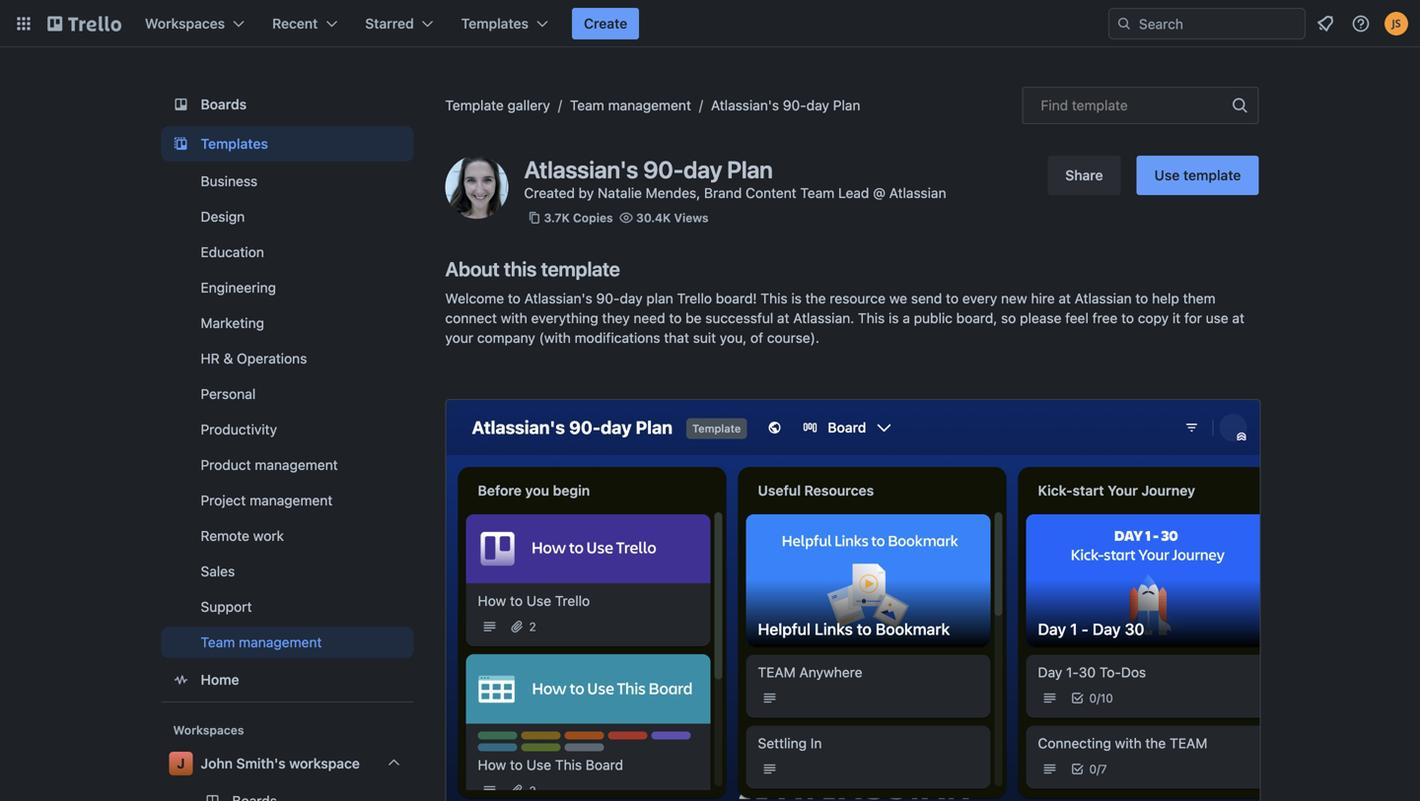 Task type: vqa. For each thing, say whether or not it's contained in the screenshot.
Education link
yes



Task type: describe. For each thing, give the bounding box(es) containing it.
connect
[[445, 310, 497, 326]]

remote work link
[[161, 521, 414, 552]]

every
[[962, 290, 997, 307]]

remote
[[201, 528, 250, 544]]

1 vertical spatial team management link
[[161, 627, 414, 659]]

hire
[[1031, 290, 1055, 307]]

copies
[[573, 211, 613, 225]]

atlassian's 90-day plan
[[711, 97, 860, 113]]

brand
[[704, 185, 742, 201]]

natalie
[[598, 185, 642, 201]]

trello
[[677, 290, 712, 307]]

&
[[223, 351, 233, 367]]

productivity
[[201, 422, 277, 438]]

2 horizontal spatial at
[[1232, 310, 1245, 326]]

template
[[445, 97, 504, 113]]

please
[[1020, 310, 1062, 326]]

project management
[[201, 493, 333, 509]]

90- for atlassian's 90-day plan
[[783, 97, 806, 113]]

atlassian's for atlassian's 90-day plan
[[711, 97, 779, 113]]

the
[[805, 290, 826, 307]]

sales
[[201, 564, 235, 580]]

workspaces inside dropdown button
[[145, 15, 225, 32]]

marketing
[[201, 315, 264, 331]]

management up "mendes,"
[[608, 97, 691, 113]]

templates inside popup button
[[461, 15, 529, 32]]

share
[[1065, 167, 1103, 183]]

0 notifications image
[[1314, 12, 1337, 36]]

create
[[584, 15, 627, 32]]

starred
[[365, 15, 414, 32]]

0 vertical spatial team management link
[[570, 97, 691, 113]]

home image
[[169, 669, 193, 692]]

we
[[889, 290, 907, 307]]

j
[[177, 756, 185, 772]]

free
[[1092, 310, 1118, 326]]

share button
[[1048, 156, 1121, 195]]

john smith's workspace
[[201, 756, 360, 772]]

template inside about this template welcome to atlassian's 90-day plan trello board! this is the resource we send to every new hire at atlassian to help them connect with everything they need to be successful at atlassian. this is a public board, so please feel free to copy it for use at your company (with modifications that suit you, of course).
[[541, 257, 620, 281]]

hr & operations
[[201, 351, 307, 367]]

use
[[1206, 310, 1229, 326]]

1 vertical spatial team management
[[201, 635, 322, 651]]

recent
[[272, 15, 318, 32]]

use
[[1155, 167, 1180, 183]]

mendes,
[[646, 185, 700, 201]]

use template
[[1155, 167, 1241, 183]]

this
[[504, 257, 537, 281]]

atlassian's for atlassian's 90-day plan created by natalie mendes, brand content team lead @ atlassian
[[524, 156, 638, 183]]

suit
[[693, 330, 716, 346]]

workspaces button
[[133, 8, 256, 39]]

Find template field
[[1022, 87, 1259, 124]]

successful
[[705, 310, 773, 326]]

0 vertical spatial is
[[791, 290, 802, 307]]

modifications
[[575, 330, 660, 346]]

that
[[664, 330, 689, 346]]

send
[[911, 290, 942, 307]]

content
[[746, 185, 797, 201]]

(with
[[539, 330, 571, 346]]

search image
[[1116, 16, 1132, 32]]

atlassian's 90-day plan created by natalie mendes, brand content team lead @ atlassian
[[524, 156, 946, 201]]

board!
[[716, 290, 757, 307]]

management down support link
[[239, 635, 322, 651]]

everything
[[531, 310, 598, 326]]

product management link
[[161, 450, 414, 481]]

personal
[[201, 386, 256, 402]]

0 vertical spatial team
[[570, 97, 604, 113]]

sales link
[[161, 556, 414, 588]]

project
[[201, 493, 246, 509]]

product
[[201, 457, 251, 473]]

3.7k
[[544, 211, 570, 225]]

team inside the atlassian's 90-day plan created by natalie mendes, brand content team lead @ atlassian
[[800, 185, 835, 201]]

plan
[[646, 290, 673, 307]]

to up copy
[[1136, 290, 1148, 307]]

2 vertical spatial team
[[201, 635, 235, 651]]

be
[[686, 310, 702, 326]]

hr & operations link
[[161, 343, 414, 375]]

with
[[501, 310, 527, 326]]

atlassian inside about this template welcome to atlassian's 90-day plan trello board! this is the resource we send to every new hire at atlassian to help them connect with everything they need to be successful at atlassian. this is a public board, so please feel free to copy it for use at your company (with modifications that suit you, of course).
[[1075, 290, 1132, 307]]

feel
[[1065, 310, 1089, 326]]



Task type: locate. For each thing, give the bounding box(es) containing it.
atlassian inside the atlassian's 90-day plan created by natalie mendes, brand content team lead @ atlassian
[[889, 185, 946, 201]]

them
[[1183, 290, 1216, 307]]

template for find template
[[1072, 97, 1128, 113]]

home link
[[161, 663, 414, 698]]

design link
[[161, 201, 414, 233]]

1 horizontal spatial team management
[[570, 97, 691, 113]]

90- up they
[[596, 290, 620, 307]]

about this template welcome to atlassian's 90-day plan trello board! this is the resource we send to every new hire at atlassian to help them connect with everything they need to be successful at atlassian. this is a public board, so please feel free to copy it for use at your company (with modifications that suit you, of course).
[[445, 257, 1245, 346]]

90- inside the atlassian's 90-day plan created by natalie mendes, brand content team lead @ atlassian
[[643, 156, 684, 183]]

copy
[[1138, 310, 1169, 326]]

to left the be
[[669, 310, 682, 326]]

team left the lead
[[800, 185, 835, 201]]

support
[[201, 599, 252, 615]]

team management down create button
[[570, 97, 691, 113]]

plan up content
[[727, 156, 773, 183]]

2 vertical spatial day
[[620, 290, 643, 307]]

0 horizontal spatial 90-
[[596, 290, 620, 307]]

90- up "mendes,"
[[643, 156, 684, 183]]

1 horizontal spatial team management link
[[570, 97, 691, 113]]

management down productivity 'link'
[[255, 457, 338, 473]]

0 vertical spatial plan
[[833, 97, 860, 113]]

30.4k
[[636, 211, 671, 225]]

work
[[253, 528, 284, 544]]

templates up the "business"
[[201, 136, 268, 152]]

0 vertical spatial this
[[761, 290, 788, 307]]

you,
[[720, 330, 747, 346]]

0 vertical spatial atlassian
[[889, 185, 946, 201]]

personal link
[[161, 379, 414, 410]]

to right send
[[946, 290, 959, 307]]

team management link
[[570, 97, 691, 113], [161, 627, 414, 659]]

day for atlassian's 90-day plan
[[806, 97, 829, 113]]

engineering
[[201, 280, 276, 296]]

new
[[1001, 290, 1027, 307]]

lead
[[838, 185, 869, 201]]

it
[[1173, 310, 1181, 326]]

team management link down support link
[[161, 627, 414, 659]]

starred button
[[353, 8, 445, 39]]

0 horizontal spatial atlassian
[[889, 185, 946, 201]]

your
[[445, 330, 473, 346]]

1 horizontal spatial is
[[889, 310, 899, 326]]

plan for atlassian's 90-day plan
[[833, 97, 860, 113]]

team down support
[[201, 635, 235, 651]]

atlassian's up everything
[[524, 290, 592, 307]]

at up 'course).'
[[777, 310, 789, 326]]

templates link
[[161, 126, 414, 162]]

template down 3.7k copies at the top left of page
[[541, 257, 620, 281]]

0 horizontal spatial team
[[201, 635, 235, 651]]

at right use
[[1232, 310, 1245, 326]]

they
[[602, 310, 630, 326]]

1 horizontal spatial day
[[684, 156, 722, 183]]

day
[[806, 97, 829, 113], [684, 156, 722, 183], [620, 290, 643, 307]]

3.7k copies
[[544, 211, 613, 225]]

2 vertical spatial template
[[541, 257, 620, 281]]

0 horizontal spatial team management
[[201, 635, 322, 651]]

workspaces
[[145, 15, 225, 32], [173, 724, 244, 738]]

project management link
[[161, 485, 414, 517]]

education link
[[161, 237, 414, 268]]

2 horizontal spatial template
[[1184, 167, 1241, 183]]

0 vertical spatial 90-
[[783, 97, 806, 113]]

0 vertical spatial templates
[[461, 15, 529, 32]]

to
[[508, 290, 521, 307], [946, 290, 959, 307], [1136, 290, 1148, 307], [669, 310, 682, 326], [1121, 310, 1134, 326]]

marketing link
[[161, 308, 414, 339]]

2 horizontal spatial 90-
[[783, 97, 806, 113]]

day inside the atlassian's 90-day plan created by natalie mendes, brand content team lead @ atlassian
[[684, 156, 722, 183]]

plan for atlassian's 90-day plan created by natalie mendes, brand content team lead @ atlassian
[[727, 156, 773, 183]]

find
[[1041, 97, 1068, 113]]

management down product management link
[[250, 493, 333, 509]]

natalie mendes, brand content team lead @ atlassian image
[[445, 156, 508, 219]]

day inside about this template welcome to atlassian's 90-day plan trello board! this is the resource we send to every new hire at atlassian to help them connect with everything they need to be successful at atlassian. this is a public board, so please feel free to copy it for use at your company (with modifications that suit you, of course).
[[620, 290, 643, 307]]

1 horizontal spatial atlassian
[[1075, 290, 1132, 307]]

is left the the
[[791, 290, 802, 307]]

workspaces up board "image"
[[145, 15, 225, 32]]

to right free
[[1121, 310, 1134, 326]]

atlassian right the @
[[889, 185, 946, 201]]

productivity link
[[161, 414, 414, 446]]

templates up the template gallery
[[461, 15, 529, 32]]

template gallery link
[[445, 97, 550, 113]]

design
[[201, 209, 245, 225]]

business link
[[161, 166, 414, 197]]

education
[[201, 244, 264, 260]]

boards
[[201, 96, 247, 112]]

template for use template
[[1184, 167, 1241, 183]]

back to home image
[[47, 8, 121, 39]]

0 horizontal spatial template
[[541, 257, 620, 281]]

team management link down create button
[[570, 97, 691, 113]]

atlassian's up the atlassian's 90-day plan created by natalie mendes, brand content team lead @ atlassian
[[711, 97, 779, 113]]

1 vertical spatial template
[[1184, 167, 1241, 183]]

business
[[201, 173, 258, 189]]

0 vertical spatial workspaces
[[145, 15, 225, 32]]

plan inside the atlassian's 90-day plan created by natalie mendes, brand content team lead @ atlassian
[[727, 156, 773, 183]]

1 vertical spatial workspaces
[[173, 724, 244, 738]]

atlassian's inside about this template welcome to atlassian's 90-day plan trello board! this is the resource we send to every new hire at atlassian to help them connect with everything they need to be successful at atlassian. this is a public board, so please feel free to copy it for use at your company (with modifications that suit you, of course).
[[524, 290, 592, 307]]

to up with
[[508, 290, 521, 307]]

team management
[[570, 97, 691, 113], [201, 635, 322, 651]]

views
[[674, 211, 709, 225]]

template right "use" at the top
[[1184, 167, 1241, 183]]

this right board!
[[761, 290, 788, 307]]

at right hire
[[1059, 290, 1071, 307]]

board image
[[169, 93, 193, 116]]

1 vertical spatial day
[[684, 156, 722, 183]]

1 horizontal spatial this
[[858, 310, 885, 326]]

john
[[201, 756, 233, 772]]

need
[[634, 310, 665, 326]]

operations
[[237, 351, 307, 367]]

engineering link
[[161, 272, 414, 304]]

workspace
[[289, 756, 360, 772]]

0 horizontal spatial team management link
[[161, 627, 414, 659]]

of
[[751, 330, 763, 346]]

1 vertical spatial team
[[800, 185, 835, 201]]

find template
[[1041, 97, 1128, 113]]

for
[[1184, 310, 1202, 326]]

1 vertical spatial is
[[889, 310, 899, 326]]

Search field
[[1132, 9, 1305, 38]]

@
[[873, 185, 886, 201]]

welcome
[[445, 290, 504, 307]]

by
[[579, 185, 594, 201]]

2 horizontal spatial day
[[806, 97, 829, 113]]

template gallery
[[445, 97, 550, 113]]

1 horizontal spatial team
[[570, 97, 604, 113]]

1 horizontal spatial 90-
[[643, 156, 684, 183]]

0 vertical spatial team management
[[570, 97, 691, 113]]

1 horizontal spatial plan
[[833, 97, 860, 113]]

1 vertical spatial atlassian
[[1075, 290, 1132, 307]]

a
[[903, 310, 910, 326]]

recent button
[[260, 8, 349, 39]]

workspaces up john on the left bottom of page
[[173, 724, 244, 738]]

help
[[1152, 290, 1179, 307]]

atlassian's inside the atlassian's 90-day plan created by natalie mendes, brand content team lead @ atlassian
[[524, 156, 638, 183]]

30.4k views
[[636, 211, 709, 225]]

0 horizontal spatial is
[[791, 290, 802, 307]]

0 horizontal spatial day
[[620, 290, 643, 307]]

board,
[[956, 310, 997, 326]]

support link
[[161, 592, 414, 623]]

1 vertical spatial plan
[[727, 156, 773, 183]]

plan up the lead
[[833, 97, 860, 113]]

team management down support link
[[201, 635, 322, 651]]

1 vertical spatial atlassian's
[[524, 156, 638, 183]]

2 vertical spatial 90-
[[596, 290, 620, 307]]

is left the a
[[889, 310, 899, 326]]

management inside 'link'
[[250, 493, 333, 509]]

template board image
[[169, 132, 193, 156]]

john smith (johnsmith38824343) image
[[1385, 12, 1408, 36]]

gallery
[[507, 97, 550, 113]]

90- up content
[[783, 97, 806, 113]]

company
[[477, 330, 535, 346]]

this down resource
[[858, 310, 885, 326]]

open information menu image
[[1351, 14, 1371, 34]]

atlassian's up by
[[524, 156, 638, 183]]

is
[[791, 290, 802, 307], [889, 310, 899, 326]]

atlassian.
[[793, 310, 854, 326]]

2 horizontal spatial team
[[800, 185, 835, 201]]

1 vertical spatial this
[[858, 310, 885, 326]]

primary element
[[0, 0, 1420, 47]]

use template button
[[1137, 156, 1259, 195]]

create button
[[572, 8, 639, 39]]

home
[[201, 672, 239, 688]]

0 horizontal spatial at
[[777, 310, 789, 326]]

template right "find"
[[1072, 97, 1128, 113]]

public
[[914, 310, 953, 326]]

template inside button
[[1184, 167, 1241, 183]]

management
[[608, 97, 691, 113], [255, 457, 338, 473], [250, 493, 333, 509], [239, 635, 322, 651]]

product management
[[201, 457, 338, 473]]

team right gallery
[[570, 97, 604, 113]]

0 vertical spatial atlassian's
[[711, 97, 779, 113]]

90- for atlassian's 90-day plan created by natalie mendes, brand content team lead @ atlassian
[[643, 156, 684, 183]]

day for atlassian's 90-day plan created by natalie mendes, brand content team lead @ atlassian
[[684, 156, 722, 183]]

atlassian up free
[[1075, 290, 1132, 307]]

0 horizontal spatial plan
[[727, 156, 773, 183]]

boards link
[[161, 87, 414, 122]]

atlassian's 90-day plan link
[[711, 97, 860, 113]]

created
[[524, 185, 575, 201]]

this
[[761, 290, 788, 307], [858, 310, 885, 326]]

90- inside about this template welcome to atlassian's 90-day plan trello board! this is the resource we send to every new hire at atlassian to help them connect with everything they need to be successful at atlassian. this is a public board, so please feel free to copy it for use at your company (with modifications that suit you, of course).
[[596, 290, 620, 307]]

0 vertical spatial template
[[1072, 97, 1128, 113]]

template inside field
[[1072, 97, 1128, 113]]

1 horizontal spatial template
[[1072, 97, 1128, 113]]

smith's
[[236, 756, 286, 772]]

0 horizontal spatial templates
[[201, 136, 268, 152]]

about
[[445, 257, 500, 281]]

0 horizontal spatial this
[[761, 290, 788, 307]]

1 horizontal spatial at
[[1059, 290, 1071, 307]]

so
[[1001, 310, 1016, 326]]

at
[[1059, 290, 1071, 307], [777, 310, 789, 326], [1232, 310, 1245, 326]]

1 vertical spatial templates
[[201, 136, 268, 152]]

2 vertical spatial atlassian's
[[524, 290, 592, 307]]

0 vertical spatial day
[[806, 97, 829, 113]]

1 vertical spatial 90-
[[643, 156, 684, 183]]

1 horizontal spatial templates
[[461, 15, 529, 32]]



